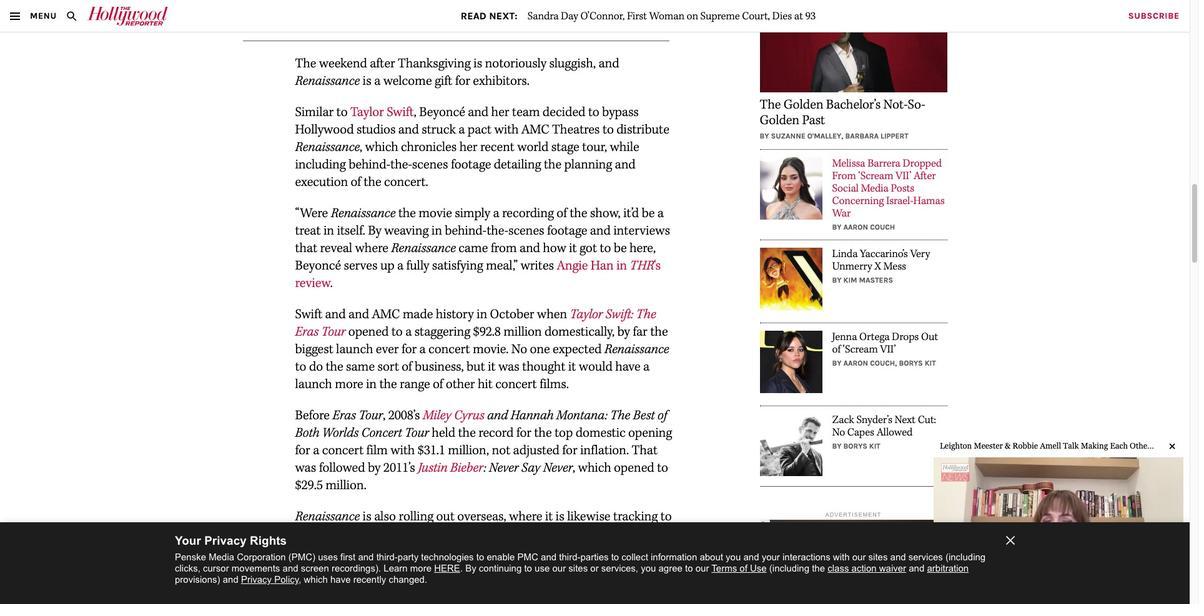 Task type: describe. For each thing, give the bounding box(es) containing it.
simply
[[455, 206, 490, 222]]

both
[[295, 426, 319, 442]]

and up pact
[[468, 105, 488, 121]]

similar
[[295, 105, 334, 121]]

of inside the movie simply a recording of the show, it'd be a treat in itself. by weaving in behind-the-scenes footage and interviews that reveal where
[[557, 206, 567, 222]]

angeles.
[[428, 575, 473, 592]]

range inside renaissance to do the same sort of business, but it was thought it would have a launch more in the range of other hit concert films.
[[400, 377, 430, 393]]

and left or
[[561, 558, 582, 574]]

by link for zack snyder's next cut: no capes allowed
[[832, 442, 843, 451]]

1 horizontal spatial eras
[[332, 408, 356, 424]]

and inside came from and how it got to be here, beyoncé serves up a fully satisfying meal," writes
[[520, 241, 540, 257]]

2008's
[[388, 408, 420, 424]]

in up $92.8 on the bottom left of the page
[[477, 307, 487, 323]]

about
[[700, 552, 723, 563]]

miley cyrus
[[423, 408, 484, 424]]

to up hollywood
[[336, 105, 348, 121]]

you inside here . by continuing to use our sites or services, you agree to our terms of use (including the class action waiver and arbitration provisions) and privacy policy , which have recently changed.
[[641, 563, 656, 574]]

illustration of linda yaccarino hanging off a giant x (app) icon that is surrounded by fire image
[[760, 248, 822, 310]]

golden up suzanne o'malley link
[[784, 97, 823, 113]]

not
[[492, 443, 510, 459]]

x
[[875, 260, 881, 273]]

films.
[[540, 377, 569, 393]]

melissa
[[832, 157, 865, 170]]

and down review
[[325, 307, 346, 323]]

chronicles
[[401, 140, 457, 156]]

other
[[446, 377, 475, 393]]

tour inside and hannah montana: the best of both worlds concert tour
[[405, 426, 429, 442]]

aaron inside jenna ortega drops out of 'scream vii' by aaron couch , borys kit
[[843, 359, 868, 368]]

by inside linda yaccarino's very unmerry x mess by kim masters
[[832, 276, 842, 285]]

here
[[434, 563, 460, 574]]

with inside held the record for the top domestic opening for a concert film with $31.1 million, not adjusted for inflation. that was followed by 2011's
[[390, 443, 415, 459]]

1 vertical spatial tour
[[359, 408, 383, 424]]

a left star-
[[634, 558, 641, 574]]

$20
[[359, 527, 378, 543]]

for down both
[[295, 443, 310, 459]]

jenna ortega drops out of 'scream vii' link
[[832, 330, 947, 356]]

0 horizontal spatial our
[[552, 563, 566, 574]]

to inside is also rolling out overseas, where it is likewise tracking to open in the $20 million range for a global start of $40 million.
[[660, 509, 672, 525]]

the inside the weekend after thanksgiving is notoriously sluggish, and renaissance is a welcome gift for exhibitors.
[[295, 56, 316, 72]]

to up theatres
[[588, 105, 599, 121]]

, beyoncé and her team decided to bypass hollywood studios and struck a pact with amc theatres to distribute renaissance
[[295, 105, 669, 156]]

making
[[1081, 442, 1108, 451]]

kim masters link
[[843, 276, 893, 285]]

in right 'han'
[[616, 258, 627, 274]]

stage
[[551, 140, 579, 156]]

and up policy
[[283, 563, 298, 574]]

. inside here . by continuing to use our sites or services, you agree to our terms of use (including the class action waiver and arbitration provisions) and privacy policy , which have recently changed.
[[460, 563, 463, 574]]

the up adjusted
[[534, 426, 552, 442]]

here . by continuing to use our sites or services, you agree to our terms of use (including the class action waiver and arbitration provisions) and privacy policy , which have recently changed.
[[175, 563, 969, 585]]

weekend,
[[321, 558, 372, 574]]

it inside is also rolling out overseas, where it is likewise tracking to open in the $20 million range for a global start of $40 million.
[[545, 509, 553, 525]]

inflation.
[[580, 443, 629, 459]]

million,
[[448, 443, 489, 459]]

was inside held the record for the top domestic opening for a concert film with $31.1 million, not adjusted for inflation. that was followed by 2011's
[[295, 461, 316, 477]]

leighton meester & robbie amell talk making each other laugh "every
[[940, 442, 1199, 451]]

1 horizontal spatial swift
[[387, 105, 414, 121]]

by link for jenna ortega drops out of 'scream vii'
[[832, 359, 843, 368]]

1 vertical spatial swift
[[295, 307, 322, 323]]

the golden bachelor's not-so- golden past by suzanne o'malley , barbara lippert
[[760, 97, 925, 141]]

social
[[832, 181, 859, 195]]

a inside renaissance to do the same sort of business, but it was thought it would have a launch more in the range of other hit concert films.
[[643, 359, 650, 376]]

notoriously
[[485, 56, 546, 72]]

recently
[[353, 575, 386, 585]]

concert.
[[384, 174, 428, 191]]

fully
[[406, 258, 429, 274]]

linda yaccarino's very unmerry x mess link
[[832, 247, 947, 273]]

the inside and hannah montana: the best of both worlds concert tour
[[610, 408, 630, 424]]

serves
[[344, 258, 377, 274]]

by inside the golden bachelor's not-so- golden past by suzanne o'malley , barbara lippert
[[760, 132, 769, 141]]

the up million,
[[458, 426, 476, 442]]

to down bypass
[[603, 122, 614, 138]]

corporation
[[237, 552, 286, 563]]

kit inside jenna ortega drops out of 'scream vii' by aaron couch , borys kit
[[925, 359, 936, 368]]

to right the agree
[[685, 563, 693, 574]]

menu button
[[10, 0, 57, 32]]

star- studded premiere link
[[295, 558, 668, 592]]

interviews
[[613, 223, 670, 239]]

jenna
[[832, 330, 857, 344]]

terms of use link
[[712, 563, 767, 574]]

melissa barrera dropped from 'scream vii' after social media posts concerning israel-hamas war link
[[832, 157, 947, 220]]

renaissance up open
[[295, 509, 360, 525]]

zack snyder was photographed nov. 20 at stone quarry in pasadena. image
[[760, 414, 822, 476]]

snyder's
[[857, 413, 892, 427]]

renaissance inside the weekend after thanksgiving is notoriously sluggish, and renaissance is a welcome gift for exhibitors.
[[295, 73, 360, 90]]

theatres
[[552, 122, 600, 138]]

concert
[[361, 426, 402, 442]]

reveal
[[320, 241, 352, 257]]

in inside is also rolling out overseas, where it is likewise tracking to open in the $20 million range for a global start of $40 million.
[[325, 527, 336, 543]]

where inside the movie simply a recording of the show, it'd be a treat in itself. by weaving in behind-the-scenes footage and interviews that reveal where
[[355, 241, 388, 257]]

han
[[591, 258, 614, 274]]

to down the 'pmc'
[[524, 563, 532, 574]]

&
[[1005, 442, 1011, 451]]

cyrus
[[454, 408, 484, 424]]

the inside is also rolling out overseas, where it is likewise tracking to open in the $20 million range for a global start of $40 million.
[[338, 527, 356, 543]]

collect
[[622, 552, 648, 563]]

team
[[512, 105, 540, 121]]

subscribe
[[1128, 11, 1180, 21]]

no inside "opened to a staggering $92.8 million domestically, by far the biggest launch ever for a concert movie. no one expected"
[[511, 342, 527, 358]]

up
[[380, 258, 394, 274]]

a right simply
[[493, 206, 499, 222]]

a inside held the record for the top domestic opening for a concert film with $31.1 million, not adjusted for inflation. that was followed by 2011's
[[313, 443, 319, 459]]

our inside penske media corporation (pmc) uses first and third-party technologies to enable pmc and third-parties to collect information about you and your interactions with our sites and services (including clicks, cursor movements and screen recordings). learn more
[[852, 552, 866, 563]]

in up reveal
[[323, 223, 334, 239]]

a inside came from and how it got to be here, beyoncé serves up a fully satisfying meal," writes
[[397, 258, 403, 274]]

$29.5
[[295, 478, 323, 494]]

which inside here . by continuing to use our sites or services, you agree to our terms of use (including the class action waiver and arbitration provisions) and privacy policy , which have recently changed.
[[304, 575, 328, 585]]

sites inside here . by continuing to use our sites or services, you agree to our terms of use (including the class action waiver and arbitration provisions) and privacy policy , which have recently changed.
[[568, 563, 588, 574]]

2 vertical spatial was
[[423, 558, 444, 574]]

beyoncé inside came from and how it got to be here, beyoncé serves up a fully satisfying meal," writes
[[295, 258, 341, 274]]

got
[[580, 241, 597, 257]]

vii' inside jenna ortega drops out of 'scream vii' by aaron couch , borys kit
[[880, 343, 896, 356]]

and down cursor
[[223, 575, 238, 585]]

the left show,
[[570, 206, 587, 222]]

advertisement region
[[760, 520, 947, 605]]

a down made
[[405, 324, 412, 341]]

concert inside held the record for the top domestic opening for a concert film with $31.1 million, not adjusted for inflation. that was followed by 2011's
[[322, 443, 363, 459]]

the down sort
[[379, 377, 397, 393]]

where inside is also rolling out overseas, where it is likewise tracking to open in the $20 million range for a global start of $40 million.
[[509, 509, 542, 525]]

and up recordings).
[[358, 552, 374, 563]]

behind- inside the movie simply a recording of the show, it'd be a treat in itself. by weaving in behind-the-scenes footage and interviews that reveal where
[[445, 223, 487, 239]]

0 vertical spatial taylor
[[350, 105, 384, 121]]

for inside is also rolling out overseas, where it is likewise tracking to open in the $20 million range for a global start of $40 million.
[[454, 527, 470, 543]]

vii' inside melissa barrera dropped from 'scream vii' after social media posts concerning israel-hamas war by aaron couch
[[896, 169, 911, 183]]

movie.
[[473, 342, 509, 358]]

from
[[832, 169, 856, 183]]

suzanne o'malley link
[[771, 132, 841, 141]]

the- inside the movie simply a recording of the show, it'd be a treat in itself. by weaving in behind-the-scenes footage and interviews that reveal where
[[487, 223, 508, 239]]

recordings).
[[332, 563, 381, 574]]

to left enable
[[476, 552, 484, 563]]

detailing
[[494, 157, 541, 173]]

jenna ortega image
[[760, 331, 822, 393]]

thr
[[630, 258, 654, 274]]

of inside , which chronicles her recent world stage tour, while including behind-the-scenes footage detailing the planning and execution of the concert.
[[351, 174, 361, 191]]

2 never from the left
[[543, 461, 573, 477]]

of down business,
[[433, 377, 443, 393]]

to inside "opened to a staggering $92.8 million domestically, by far the biggest launch ever for a concert movie. no one expected"
[[391, 324, 403, 341]]

$31.1
[[418, 443, 445, 459]]

by inside jenna ortega drops out of 'scream vii' by aaron couch , borys kit
[[832, 359, 842, 368]]

be inside came from and how it got to be here, beyoncé serves up a fully satisfying meal," writes
[[614, 241, 627, 257]]

0 vertical spatial privacy
[[204, 535, 247, 548]]

history
[[436, 307, 474, 323]]

by link for melissa barrera dropped from 'scream vii' after social media posts concerning israel-hamas war
[[832, 223, 843, 231]]

technologies
[[421, 552, 474, 563]]

supreme
[[700, 9, 740, 23]]

, inside the golden bachelor's not-so- golden past by suzanne o'malley , barbara lippert
[[841, 132, 843, 141]]

followed
[[319, 461, 365, 477]]

recent
[[480, 140, 514, 156]]

do
[[309, 359, 323, 376]]

exhibitors.
[[473, 73, 529, 90]]

million. inside , which opened to $29.5 million.
[[325, 478, 366, 494]]

it right but
[[488, 359, 496, 376]]

renaissance up 'itself.'
[[331, 206, 395, 222]]

opened inside "opened to a staggering $92.8 million domestically, by far the biggest launch ever for a concert movie. no one expected"
[[348, 324, 389, 341]]

the left concert.
[[364, 174, 381, 191]]

the movie simply a recording of the show, it'd be a treat in itself. by weaving in behind-the-scenes footage and interviews that reveal where
[[295, 206, 670, 257]]

a up business,
[[419, 342, 426, 358]]

a inside the weekend after thanksgiving is notoriously sluggish, and renaissance is a welcome gift for exhibitors.
[[374, 73, 380, 90]]

aaron inside melissa barrera dropped from 'scream vii' after social media posts concerning israel-hamas war by aaron couch
[[843, 223, 868, 231]]

by inside melissa barrera dropped from 'scream vii' after social media posts concerning israel-hamas war by aaron couch
[[832, 223, 842, 231]]

1 vertical spatial amc
[[372, 307, 400, 323]]

, up concert
[[383, 408, 385, 424]]

for down top
[[562, 443, 577, 459]]

suzanne
[[771, 132, 806, 141]]

and inside and hannah montana: the best of both worlds concert tour
[[487, 408, 508, 424]]

with inside , beyoncé and her team decided to bypass hollywood studios and struck a pact with amc theatres to distribute renaissance
[[494, 122, 519, 138]]

a up interviews
[[657, 206, 664, 222]]

million inside "opened to a staggering $92.8 million domestically, by far the biggest launch ever for a concert movie. no one expected"
[[504, 324, 542, 341]]

satisfying
[[432, 258, 483, 274]]

is down after
[[363, 73, 371, 90]]

, inside , which opened to $29.5 million.
[[573, 461, 575, 477]]

is up exhibitors.
[[473, 56, 482, 72]]

welcome
[[383, 73, 432, 90]]

hollywood
[[295, 122, 354, 138]]

unmerry
[[832, 260, 872, 273]]

concert inside "opened to a staggering $92.8 million domestically, by far the biggest launch ever for a concert movie. no one expected"
[[428, 342, 470, 358]]

recording
[[502, 206, 554, 222]]

1 horizontal spatial borys kit link
[[899, 359, 936, 368]]

, inside here . by continuing to use our sites or services, you agree to our terms of use (including the class action waiver and arbitration provisions) and privacy policy , which have recently changed.
[[299, 575, 301, 585]]

1 never from the left
[[489, 461, 519, 477]]

1 horizontal spatial our
[[696, 563, 709, 574]]

launch inside renaissance to do the same sort of business, but it was thought it would have a launch more in the range of other hit concert films.
[[295, 377, 332, 393]]

in down movie
[[431, 223, 442, 239]]

is up $20
[[363, 509, 371, 525]]

a inside , beyoncé and her team decided to bypass hollywood studios and struck a pact with amc theatres to distribute renaissance
[[459, 122, 465, 138]]

film
[[366, 443, 388, 459]]

more inside penske media corporation (pmc) uses first and third-party technologies to enable pmc and third-parties to collect information about you and your interactions with our sites and services (including clicks, cursor movements and screen recordings). learn more
[[410, 563, 432, 574]]

likewise
[[567, 509, 610, 525]]

and inside the movie simply a recording of the show, it'd be a treat in itself. by weaving in behind-the-scenes footage and interviews that reveal where
[[590, 223, 611, 239]]

connatix video player application
[[934, 458, 1183, 598]]

to inside , which opened to $29.5 million.
[[657, 461, 668, 477]]

here link
[[434, 563, 460, 574]]

2 vertical spatial beyoncé
[[375, 558, 421, 574]]

is up $40
[[556, 509, 564, 525]]

the- inside , which chronicles her recent world stage tour, while including behind-the-scenes footage detailing the planning and execution of the concert.
[[390, 157, 412, 173]]

aaron couch link for aaron
[[843, 359, 895, 368]]

it inside came from and how it got to be here, beyoncé serves up a fully satisfying meal," writes
[[569, 241, 577, 257]]

renaissance inside , beyoncé and her team decided to bypass hollywood studios and struck a pact with amc theatres to distribute renaissance
[[295, 140, 360, 156]]

by inside 'zack snyder's next cut: no capes allowed by borys kit'
[[832, 442, 842, 451]]

use
[[535, 563, 550, 574]]

the right do
[[326, 359, 343, 376]]

friends
[[521, 558, 559, 574]]

october
[[490, 307, 534, 323]]

to inside renaissance to do the same sort of business, but it was thought it would have a launch more in the range of other hit concert films.
[[295, 359, 306, 376]]

zack snyder's next cut: no capes allowed by borys kit
[[832, 413, 936, 451]]

planning
[[564, 157, 612, 173]]

next:
[[489, 10, 518, 22]]

have inside here . by continuing to use our sites or services, you agree to our terms of use (including the class action waiver and arbitration provisions) and privacy policy , which have recently changed.
[[330, 575, 351, 585]]

range inside is also rolling out overseas, where it is likewise tracking to open in the $20 million range for a global start of $40 million.
[[421, 527, 452, 543]]

movie
[[419, 206, 452, 222]]

by inside held the record for the top domestic opening for a concert film with $31.1 million, not adjusted for inflation. that was followed by 2011's
[[368, 461, 381, 477]]

melissa barrera dropped from 'scream vii' after social media posts concerning israel-hamas war by aaron couch
[[832, 157, 945, 231]]

premiere
[[342, 575, 390, 592]]

studded
[[295, 575, 339, 592]]

it down expected
[[568, 359, 576, 376]]

and up the use
[[541, 552, 557, 563]]

past
[[802, 113, 825, 129]]

golden up suzanne on the right top of the page
[[760, 113, 799, 129]]

of inside is also rolling out overseas, where it is likewise tracking to open in the $20 million range for a global start of $40 million.
[[545, 527, 555, 543]]

have inside renaissance to do the same sort of business, but it was thought it would have a launch more in the range of other hit concert films.
[[615, 359, 640, 376]]

zack
[[832, 413, 854, 427]]

decided
[[543, 105, 585, 121]]

of inside here . by continuing to use our sites or services, you agree to our terms of use (including the class action waiver and arbitration provisions) and privacy policy , which have recently changed.
[[740, 563, 747, 574]]

israel-
[[886, 194, 913, 208]]

no inside 'zack snyder's next cut: no capes allowed by borys kit'
[[832, 426, 845, 440]]



Task type: vqa. For each thing, say whether or not it's contained in the screenshot.
"No"
yes



Task type: locate. For each thing, give the bounding box(es) containing it.
subscribe link
[[1128, 11, 1180, 21]]

1 vertical spatial behind-
[[445, 223, 487, 239]]

0 vertical spatial more
[[335, 377, 363, 393]]

privacy policy link
[[241, 575, 299, 585]]

capes
[[847, 426, 874, 440]]

have right 'would'
[[615, 359, 640, 376]]

media
[[861, 181, 889, 195], [209, 552, 234, 563]]

menu
[[30, 11, 57, 21]]

more down same at left
[[335, 377, 363, 393]]

same
[[346, 359, 375, 376]]

1 horizontal spatial never
[[543, 461, 573, 477]]

1 horizontal spatial (including
[[945, 552, 986, 563]]

million. inside is also rolling out overseas, where it is likewise tracking to open in the $20 million range for a global start of $40 million.
[[580, 527, 621, 543]]

to left do
[[295, 359, 306, 376]]

privacy
[[204, 535, 247, 548], [241, 575, 272, 585]]

borys
[[899, 359, 923, 368], [843, 442, 867, 451]]

the up the weaving
[[398, 206, 416, 222]]

taylor swift attends the london premiere of renaissance a film by beyonce on november 30, 2023 in london, england. image
[[469, 0, 563, 20]]

for inside "opened to a staggering $92.8 million domestically, by far the biggest launch ever for a concert movie. no one expected"
[[402, 342, 417, 358]]

was inside renaissance to do the same sort of business, but it was thought it would have a launch more in the range of other hit concert films.
[[498, 359, 519, 376]]

by right 'itself.'
[[368, 223, 381, 239]]

1 vertical spatial opened
[[614, 461, 654, 477]]

0 horizontal spatial eras
[[295, 324, 319, 341]]

sites
[[868, 552, 888, 563], [568, 563, 588, 574]]

(including inside here . by continuing to use our sites or services, you agree to our terms of use (including the class action waiver and arbitration provisions) and privacy policy , which have recently changed.
[[769, 563, 809, 574]]

0 vertical spatial you
[[726, 552, 741, 563]]

behind- down simply
[[445, 223, 487, 239]]

of up "were renaissance
[[351, 174, 361, 191]]

by inside the movie simply a recording of the show, it'd be a treat in itself. by weaving in behind-the-scenes footage and interviews that reveal where
[[368, 223, 381, 239]]

never down not
[[489, 461, 519, 477]]

0 horizontal spatial concert
[[322, 443, 363, 459]]

93
[[805, 9, 816, 23]]

1 horizontal spatial be
[[642, 206, 655, 222]]

0 horizontal spatial be
[[614, 241, 627, 257]]

eras inside taylor swift: the eras tour
[[295, 324, 319, 341]]

renaissance inside renaissance to do the same sort of business, but it was thought it would have a launch more in the range of other hit concert films.
[[604, 342, 669, 358]]

beyoncé inside , beyoncé and her team decided to bypass hollywood studios and struck a pact with amc theatres to distribute renaissance
[[419, 105, 465, 121]]

'scream inside jenna ortega drops out of 'scream vii' by aaron couch , borys kit
[[843, 343, 878, 356]]

weaving
[[384, 223, 429, 239]]

0 vertical spatial concert
[[428, 342, 470, 358]]

of inside jenna ortega drops out of 'scream vii' by aaron couch , borys kit
[[832, 343, 841, 356]]

distribute
[[617, 122, 669, 138]]

by link down unmerry
[[832, 276, 843, 285]]

ever
[[376, 342, 399, 358]]

show,
[[590, 206, 621, 222]]

couch inside melissa barrera dropped from 'scream vii' after social media posts concerning israel-hamas war by aaron couch
[[870, 223, 895, 231]]

:
[[484, 461, 486, 477]]

best
[[633, 408, 655, 424]]

at for dies
[[794, 9, 803, 23]]

the inside here . by continuing to use our sites or services, you agree to our terms of use (including the class action waiver and arbitration provisions) and privacy policy , which have recently changed.
[[812, 563, 825, 574]]

aaron couch link down ortega
[[843, 359, 895, 368]]

1 vertical spatial sites
[[568, 563, 588, 574]]

1 horizontal spatial where
[[509, 509, 542, 525]]

0 vertical spatial 'scream
[[858, 169, 893, 183]]

1 horizontal spatial opened
[[614, 461, 654, 477]]

0 vertical spatial opened
[[348, 324, 389, 341]]

couch inside jenna ortega drops out of 'scream vii' by aaron couch , borys kit
[[870, 359, 895, 368]]

came from and how it got to be here, beyoncé serves up a fully satisfying meal," writes
[[295, 241, 656, 274]]

,
[[414, 105, 416, 121], [841, 132, 843, 141], [360, 140, 362, 156], [895, 359, 897, 368], [383, 408, 385, 424], [573, 461, 575, 477], [299, 575, 301, 585]]

her inside , beyoncé and her team decided to bypass hollywood studios and struck a pact with amc theatres to distribute renaissance
[[491, 105, 509, 121]]

scenes inside , which chronicles her recent world stage tour, while including behind-the-scenes footage detailing the planning and execution of the concert.
[[412, 157, 448, 173]]

1 vertical spatial vii'
[[880, 343, 896, 356]]

supported
[[447, 558, 503, 574]]

our down about
[[696, 563, 709, 574]]

tracking
[[613, 509, 658, 525]]

2 vertical spatial concert
[[322, 443, 363, 459]]

1 vertical spatial launch
[[295, 377, 332, 393]]

0 vertical spatial (including
[[945, 552, 986, 563]]

by link for linda yaccarino's very unmerry x mess
[[832, 276, 843, 285]]

1 third- from the left
[[376, 552, 398, 563]]

where up serves
[[355, 241, 388, 257]]

1 horizontal spatial amc
[[521, 122, 549, 138]]

behind- inside , which chronicles her recent world stage tour, while including behind-the-scenes footage detailing the planning and execution of the concert.
[[349, 157, 390, 173]]

1 vertical spatial her
[[459, 140, 477, 156]]

behind- down studios on the top left of the page
[[349, 157, 390, 173]]

third- up learn
[[376, 552, 398, 563]]

be left here, at the top
[[614, 241, 627, 257]]

1 vertical spatial more
[[410, 563, 432, 574]]

scenes inside the movie simply a recording of the show, it'd be a treat in itself. by weaving in behind-the-scenes footage and interviews that reveal where
[[508, 223, 544, 239]]

(including inside penske media corporation (pmc) uses first and third-party technologies to enable pmc and third-parties to collect information about you and your interactions with our sites and services (including clicks, cursor movements and screen recordings). learn more
[[945, 552, 986, 563]]

1 vertical spatial aaron
[[843, 359, 868, 368]]

by link down war
[[832, 223, 843, 231]]

, inside , beyoncé and her team decided to bypass hollywood studios and struck a pact with amc theatres to distribute renaissance
[[414, 105, 416, 121]]

and down the while
[[615, 157, 635, 173]]

million inside is also rolling out overseas, where it is likewise tracking to open in the $20 million range for a global start of $40 million.
[[380, 527, 419, 543]]

footage down recent
[[451, 157, 491, 173]]

sandra day o'connor, first woman on supreme court, dies at 93 link
[[527, 9, 816, 23]]

1 horizontal spatial the-
[[487, 223, 508, 239]]

1 horizontal spatial launch
[[336, 342, 373, 358]]

1 horizontal spatial more
[[410, 563, 432, 574]]

dies
[[772, 9, 792, 23]]

launch inside "opened to a staggering $92.8 million domestically, by far the biggest launch ever for a concert movie. no one expected"
[[336, 342, 373, 358]]

allowed
[[877, 426, 913, 440]]

'scream inside melissa barrera dropped from 'scream vii' after social media posts concerning israel-hamas war by aaron couch
[[858, 169, 893, 183]]

the inside taylor swift: the eras tour
[[636, 307, 656, 323]]

at for family
[[621, 558, 631, 574]]

1 vertical spatial .
[[460, 563, 463, 574]]

in inside renaissance to do the same sort of business, but it was thought it would have a launch more in the range of other hit concert films.
[[366, 377, 377, 393]]

1 couch from the top
[[870, 223, 895, 231]]

0 vertical spatial million.
[[325, 478, 366, 494]]

a inside is also rolling out overseas, where it is likewise tracking to open in the $20 million range for a global start of $40 million.
[[472, 527, 479, 543]]

$40
[[558, 527, 577, 543]]

launch up same at left
[[336, 342, 373, 358]]

aaron couch link down concerning
[[843, 223, 895, 231]]

(including up arbitration link
[[945, 552, 986, 563]]

never
[[489, 461, 519, 477], [543, 461, 573, 477]]

0 vertical spatial have
[[615, 359, 640, 376]]

1 vertical spatial where
[[509, 509, 542, 525]]

global
[[481, 527, 514, 543]]

her inside , which chronicles her recent world stage tour, while including behind-the-scenes footage detailing the planning and execution of the concert.
[[459, 140, 477, 156]]

eras up "biggest"
[[295, 324, 319, 341]]

taylor inside taylor swift: the eras tour
[[570, 307, 603, 323]]

and
[[599, 56, 619, 72], [468, 105, 488, 121], [398, 122, 419, 138], [615, 157, 635, 173], [590, 223, 611, 239], [520, 241, 540, 257], [325, 307, 346, 323], [348, 307, 369, 323], [487, 408, 508, 424], [358, 552, 374, 563], [541, 552, 557, 563], [743, 552, 759, 563], [890, 552, 906, 563], [561, 558, 582, 574], [283, 563, 298, 574], [909, 563, 924, 574], [223, 575, 238, 585]]

court,
[[742, 9, 770, 23]]

concert inside renaissance to do the same sort of business, but it was thought it would have a launch more in the range of other hit concert films.
[[495, 377, 537, 393]]

0 horizontal spatial borys kit link
[[843, 442, 880, 451]]

last weekend, beyoncé was supported by friends and family at a
[[295, 558, 643, 574]]

concert
[[428, 342, 470, 358], [495, 377, 537, 393], [322, 443, 363, 459]]

1 horizontal spatial kit
[[925, 359, 936, 368]]

and down services
[[909, 563, 924, 574]]

yaccarino's
[[860, 247, 908, 261]]

2 aaron couch link from the top
[[843, 359, 895, 368]]

open
[[295, 527, 322, 543]]

in down learn
[[393, 575, 403, 592]]

0 vertical spatial at
[[794, 9, 803, 23]]

2 third- from the left
[[559, 552, 580, 563]]

0 vertical spatial tour
[[321, 324, 346, 341]]

, down jenna ortega drops out of 'scream vii' link
[[895, 359, 897, 368]]

1 vertical spatial be
[[614, 241, 627, 257]]

opened up ever
[[348, 324, 389, 341]]

, inside jenna ortega drops out of 'scream vii' by aaron couch , borys kit
[[895, 359, 897, 368]]

and right sluggish, at left
[[599, 56, 619, 72]]

say
[[521, 461, 540, 477]]

aaron down jenna
[[843, 359, 868, 368]]

more
[[335, 377, 363, 393], [410, 563, 432, 574]]

for down out at the left of the page
[[454, 527, 470, 543]]

0 horizontal spatial tour
[[321, 324, 346, 341]]

, down welcome
[[414, 105, 416, 121]]

1 horizontal spatial by
[[505, 558, 518, 574]]

0 vertical spatial media
[[861, 181, 889, 195]]

penske media corporation (pmc) uses first and third-party technologies to enable pmc and third-parties to collect information about you and your interactions with our sites and services (including clicks, cursor movements and screen recordings). learn more
[[175, 552, 986, 574]]

2 aaron from the top
[[843, 359, 868, 368]]

2 couch from the top
[[870, 359, 895, 368]]

bieber
[[450, 461, 484, 477]]

0 horizontal spatial swift
[[295, 307, 322, 323]]

1 vertical spatial was
[[295, 461, 316, 477]]

0 vertical spatial aaron
[[843, 223, 868, 231]]

0 horizontal spatial with
[[390, 443, 415, 459]]

of right best
[[658, 408, 667, 424]]

1 horizontal spatial you
[[726, 552, 741, 563]]

million. down likewise
[[580, 527, 621, 543]]

expected
[[553, 342, 602, 358]]

tour,
[[582, 140, 607, 156]]

0 vertical spatial behind-
[[349, 157, 390, 173]]

and hannah montana: the best of both worlds concert tour
[[295, 408, 667, 442]]

. down reveal
[[330, 276, 333, 292]]

1 vertical spatial borys
[[843, 442, 867, 451]]

1 aaron from the top
[[843, 223, 868, 231]]

1 horizontal spatial footage
[[547, 223, 587, 239]]

0 horizontal spatial million.
[[325, 478, 366, 494]]

amc inside , beyoncé and her team decided to bypass hollywood studios and struck a pact with amc theatres to distribute renaissance
[[521, 122, 549, 138]]

by link for the golden bachelor's not-so- golden past
[[760, 132, 771, 141]]

1 horizontal spatial scenes
[[508, 223, 544, 239]]

which inside , which chronicles her recent world stage tour, while including behind-the-scenes footage detailing the planning and execution of the concert.
[[365, 140, 398, 156]]

our up action at the bottom
[[852, 552, 866, 563]]

and up use
[[743, 552, 759, 563]]

concert up followed
[[322, 443, 363, 459]]

taylor swift: the eras tour
[[295, 307, 656, 341]]

of right 'recording'
[[557, 206, 567, 222]]

scenes down 'recording'
[[508, 223, 544, 239]]

the down the 'interactions'
[[812, 563, 825, 574]]

by link down zack
[[832, 442, 843, 451]]

1 aaron couch link from the top
[[843, 223, 895, 231]]

's review
[[295, 258, 661, 292]]

0 vertical spatial launch
[[336, 342, 373, 358]]

vii'
[[896, 169, 911, 183], [880, 343, 896, 356]]

robbie
[[1013, 442, 1038, 451]]

1 vertical spatial million.
[[580, 527, 621, 543]]

to inside came from and how it got to be here, beyoncé serves up a fully satisfying meal," writes
[[600, 241, 611, 257]]

amell
[[1040, 442, 1061, 451]]

overseas,
[[457, 509, 506, 525]]

0 horizontal spatial behind-
[[349, 157, 390, 173]]

of left $40
[[545, 527, 555, 543]]

out
[[436, 509, 455, 525]]

1 horizontal spatial sites
[[868, 552, 888, 563]]

1 vertical spatial footage
[[547, 223, 587, 239]]

services,
[[601, 563, 638, 574]]

0 vertical spatial footage
[[451, 157, 491, 173]]

million.
[[325, 478, 366, 494], [580, 527, 621, 543]]

justin
[[418, 461, 447, 477]]

media inside penske media corporation (pmc) uses first and third-party technologies to enable pmc and third-parties to collect information about you and your interactions with our sites and services (including clicks, cursor movements and screen recordings). learn more
[[209, 552, 234, 563]]

renaissance up fully
[[391, 241, 456, 257]]

was up the $29.5
[[295, 461, 316, 477]]

1 vertical spatial you
[[641, 563, 656, 574]]

0 horizontal spatial where
[[355, 241, 388, 257]]

by left suzanne on the right top of the page
[[760, 132, 769, 141]]

privacy up cursor
[[204, 535, 247, 548]]

, inside , which chronicles her recent world stage tour, while including behind-the-scenes footage detailing the planning and execution of the concert.
[[360, 140, 362, 156]]

1 horizontal spatial concert
[[428, 342, 470, 358]]

by right here link
[[465, 563, 476, 574]]

to right got
[[600, 241, 611, 257]]

0 vertical spatial eras
[[295, 324, 319, 341]]

would
[[579, 359, 612, 376]]

kit inside 'zack snyder's next cut: no capes allowed by borys kit'
[[869, 442, 880, 451]]

of right sort
[[402, 359, 412, 376]]

out
[[921, 330, 938, 344]]

1 vertical spatial by
[[368, 461, 381, 477]]

1 horizontal spatial tour
[[359, 408, 383, 424]]

launch
[[336, 342, 373, 358], [295, 377, 332, 393]]

pact
[[468, 122, 491, 138]]

the- up concert.
[[390, 157, 412, 173]]

renaissance down hollywood
[[295, 140, 360, 156]]

before
[[295, 408, 330, 424]]

very
[[910, 247, 930, 261]]

borys inside 'zack snyder's next cut: no capes allowed by borys kit'
[[843, 442, 867, 451]]

aaron couch link for media
[[843, 223, 895, 231]]

the- up from
[[487, 223, 508, 239]]

enable
[[487, 552, 515, 563]]

beyoncé up review
[[295, 258, 341, 274]]

with inside penske media corporation (pmc) uses first and third-party technologies to enable pmc and third-parties to collect information about you and your interactions with our sites and services (including clicks, cursor movements and screen recordings). learn more
[[833, 552, 850, 563]]

2 vertical spatial which
[[304, 575, 328, 585]]

in down same at left
[[366, 377, 377, 393]]

hannah
[[511, 408, 553, 424]]

be inside the movie simply a recording of the show, it'd be a treat in itself. by weaving in behind-the-scenes footage and interviews that reveal where
[[642, 206, 655, 222]]

borys inside jenna ortega drops out of 'scream vii' by aaron couch , borys kit
[[899, 359, 923, 368]]

which for chronicles
[[365, 140, 398, 156]]

and down serves
[[348, 307, 369, 323]]

0 horizontal spatial more
[[335, 377, 363, 393]]

more inside renaissance to do the same sort of business, but it was thought it would have a launch more in the range of other hit concert films.
[[335, 377, 363, 393]]

beyoncé
[[419, 105, 465, 121], [295, 258, 341, 274], [375, 558, 421, 574]]

war
[[832, 206, 851, 220]]

1 horizontal spatial million
[[504, 324, 542, 341]]

borys kit link
[[899, 359, 936, 368], [843, 442, 880, 451]]

photo illustration of gerry turner hidden within a black silhouette image
[[760, 0, 947, 93]]

here,
[[629, 241, 656, 257]]

0 horizontal spatial never
[[489, 461, 519, 477]]

you inside penske media corporation (pmc) uses first and third-party technologies to enable pmc and third-parties to collect information about you and your interactions with our sites and services (including clicks, cursor movements and screen recordings). learn more
[[726, 552, 741, 563]]

0 horizontal spatial (including
[[769, 563, 809, 574]]

amc up world
[[521, 122, 549, 138]]

amc left made
[[372, 307, 400, 323]]

0 vertical spatial scenes
[[412, 157, 448, 173]]

the left weekend
[[295, 56, 316, 72]]

0 horizontal spatial no
[[511, 342, 527, 358]]

is also rolling out overseas, where it is likewise tracking to open in the $20 million range for a global start of $40 million.
[[295, 509, 672, 543]]

including
[[295, 157, 346, 173]]

struck
[[422, 122, 456, 138]]

for right ever
[[402, 342, 417, 358]]

in los angeles.
[[393, 575, 473, 592]]

her for team
[[491, 105, 509, 121]]

tour inside taylor swift: the eras tour
[[321, 324, 346, 341]]

masters
[[859, 276, 893, 285]]

sites left or
[[568, 563, 588, 574]]

of left use
[[740, 563, 747, 574]]

0 horizontal spatial you
[[641, 563, 656, 574]]

at right family
[[621, 558, 631, 574]]

of inside and hannah montana: the best of both worlds concert tour
[[658, 408, 667, 424]]

by left far
[[617, 324, 630, 341]]

footage inside , which chronicles her recent world stage tour, while including behind-the-scenes footage detailing the planning and execution of the concert.
[[451, 157, 491, 173]]

, which chronicles her recent world stage tour, while including behind-the-scenes footage detailing the planning and execution of the concert.
[[295, 140, 639, 191]]

barrera
[[868, 157, 900, 170]]

1 horizontal spatial with
[[494, 122, 519, 138]]

los
[[406, 575, 426, 592]]

vii' left out
[[880, 343, 896, 356]]

1 horizontal spatial media
[[861, 181, 889, 195]]

angie
[[557, 258, 588, 274]]

0 horizontal spatial scenes
[[412, 157, 448, 173]]

1 vertical spatial the-
[[487, 223, 508, 239]]

1 vertical spatial eras
[[332, 408, 356, 424]]

the inside the golden bachelor's not-so- golden past by suzanne o'malley , barbara lippert
[[760, 97, 781, 113]]

taylor swift: the eras tour link
[[295, 307, 656, 341]]

0 vertical spatial her
[[491, 105, 509, 121]]

opened inside , which opened to $29.5 million.
[[614, 461, 654, 477]]

renaissance to do the same sort of business, but it was thought it would have a launch more in the range of other hit concert films.
[[295, 342, 669, 393]]

1 vertical spatial no
[[832, 426, 845, 440]]

range down out at the left of the page
[[421, 527, 452, 543]]

0 vertical spatial was
[[498, 359, 519, 376]]

your
[[175, 535, 201, 548]]

to down that
[[657, 461, 668, 477]]

million. down followed
[[325, 478, 366, 494]]

for down hannah
[[516, 426, 531, 442]]

to up services, on the bottom of the page
[[611, 552, 619, 563]]

bachelor's
[[826, 97, 881, 113]]

2 horizontal spatial with
[[833, 552, 850, 563]]

in right open
[[325, 527, 336, 543]]

the down stage
[[544, 157, 561, 173]]

our right the use
[[552, 563, 566, 574]]

third- up here . by continuing to use our sites or services, you agree to our terms of use (including the class action waiver and arbitration provisions) and privacy policy , which have recently changed. at bottom
[[559, 552, 580, 563]]

, left the barbara
[[841, 132, 843, 141]]

her for recent
[[459, 140, 477, 156]]

beyoncé up struck on the left top of page
[[419, 105, 465, 121]]

and inside the weekend after thanksgiving is notoriously sluggish, and renaissance is a welcome gift for exhibitors.
[[599, 56, 619, 72]]

footage inside the movie simply a recording of the show, it'd be a treat in itself. by weaving in behind-the-scenes footage and interviews that reveal where
[[547, 223, 587, 239]]

execution
[[295, 174, 348, 191]]

beyoncé up changed.
[[375, 558, 421, 574]]

the up suzanne on the right top of the page
[[760, 97, 781, 113]]

and down show,
[[590, 223, 611, 239]]

sites inside penske media corporation (pmc) uses first and third-party technologies to enable pmc and third-parties to collect information about you and your interactions with our sites and services (including clicks, cursor movements and screen recordings). learn more
[[868, 552, 888, 563]]

0 vertical spatial no
[[511, 342, 527, 358]]

sandra
[[527, 9, 559, 23]]

0 horizontal spatial .
[[330, 276, 333, 292]]

0 vertical spatial kit
[[925, 359, 936, 368]]

2 horizontal spatial our
[[852, 552, 866, 563]]

vii' left after
[[896, 169, 911, 183]]

melissa barrera image
[[760, 157, 822, 220]]

0 horizontal spatial have
[[330, 575, 351, 585]]

which for opened
[[578, 461, 611, 477]]

1 horizontal spatial which
[[365, 140, 398, 156]]

. down "technologies"
[[460, 563, 463, 574]]

1 vertical spatial taylor
[[570, 307, 603, 323]]

you up terms of use link
[[726, 552, 741, 563]]

the weekend after thanksgiving is notoriously sluggish, and renaissance is a welcome gift for exhibitors.
[[295, 56, 619, 90]]

1 horizontal spatial million.
[[580, 527, 621, 543]]

sandra day o'connor, first woman on supreme court, dies at 93
[[527, 9, 816, 23]]

clicks,
[[175, 563, 200, 574]]

tour up "biggest"
[[321, 324, 346, 341]]

and up waiver
[[890, 552, 906, 563]]

which inside , which opened to $29.5 million.
[[578, 461, 611, 477]]

which down studios on the top left of the page
[[365, 140, 398, 156]]

1 vertical spatial (including
[[769, 563, 809, 574]]

borys down capes
[[843, 442, 867, 451]]

agree
[[659, 563, 683, 574]]

2 vertical spatial with
[[833, 552, 850, 563]]

0 vertical spatial .
[[330, 276, 333, 292]]

was down movie.
[[498, 359, 519, 376]]

media inside melissa barrera dropped from 'scream vii' after social media posts concerning israel-hamas war by aaron couch
[[861, 181, 889, 195]]

0 vertical spatial couch
[[870, 223, 895, 231]]

be
[[642, 206, 655, 222], [614, 241, 627, 257]]

record
[[478, 426, 513, 442]]

0 horizontal spatial footage
[[451, 157, 491, 173]]

or
[[590, 563, 599, 574]]

policy
[[274, 575, 299, 585]]

0 horizontal spatial taylor
[[350, 105, 384, 121]]

1 vertical spatial borys kit link
[[843, 442, 880, 451]]

aaron
[[843, 223, 868, 231], [843, 359, 868, 368]]

1 horizontal spatial .
[[460, 563, 463, 574]]

taylor up studios on the top left of the page
[[350, 105, 384, 121]]

the left $20
[[338, 527, 356, 543]]

and up chronicles
[[398, 122, 419, 138]]

1 vertical spatial kit
[[869, 442, 880, 451]]



